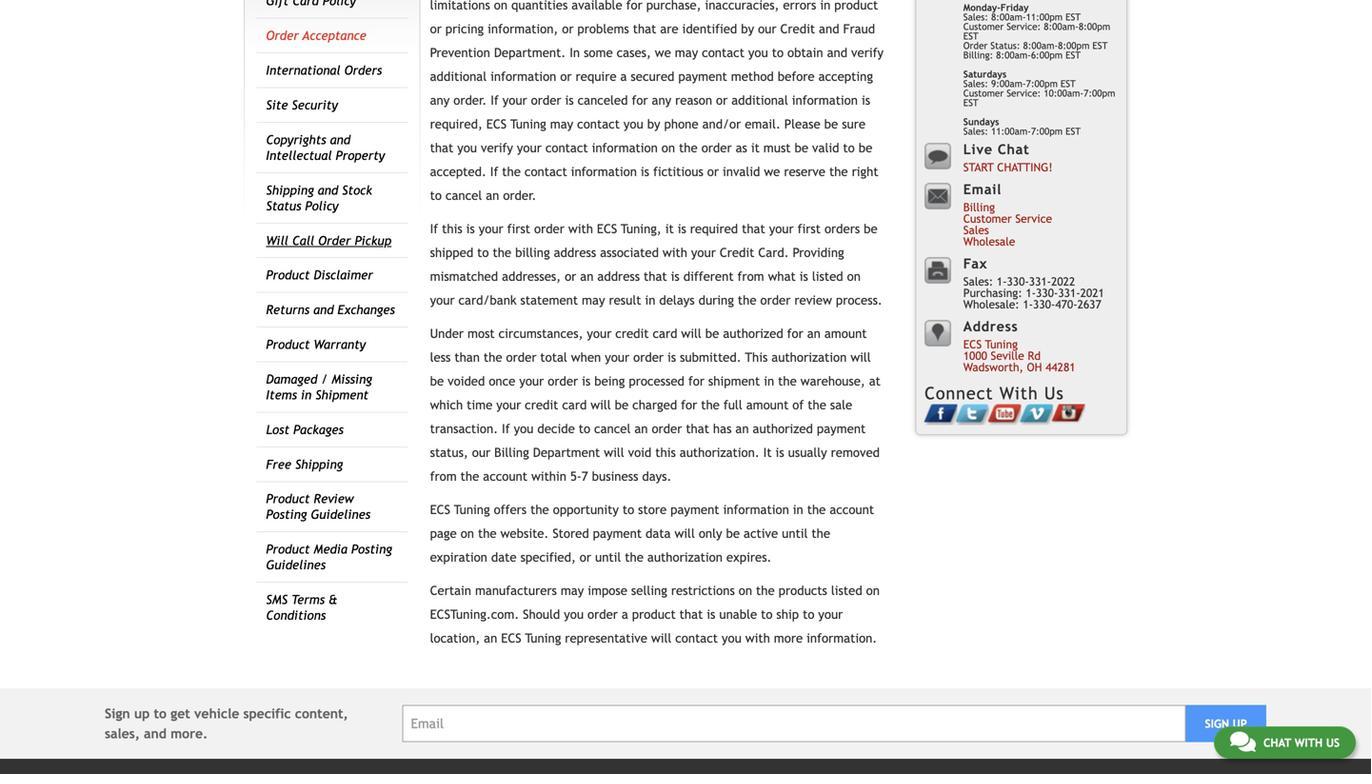 Task type: describe. For each thing, give the bounding box(es) containing it.
an right has
[[736, 422, 749, 436]]

1- up "wholesale:"
[[997, 275, 1007, 288]]

the inside certain manufacturers may impose selling restrictions on the products listed on ecstuning.com. should you order a product that is unable to ship to your location, an ecs tuning representative will contact you with more information.
[[756, 583, 775, 598]]

330- up "wholesale:"
[[1007, 275, 1029, 288]]

be inside 'ecs tuning offers the opportunity to store payment information in the account page on the website. stored payment data will only be active until the expiration date specified, or until the authorization expires.'
[[726, 526, 740, 541]]

restrictions
[[671, 583, 735, 598]]

and for intellectual
[[330, 132, 351, 147]]

sundays
[[964, 116, 1000, 127]]

review
[[795, 293, 832, 308]]

shipped
[[430, 245, 474, 260]]

0 horizontal spatial 331-
[[1029, 275, 1052, 288]]

page
[[430, 526, 457, 541]]

product for product warranty
[[266, 337, 310, 352]]

with left tuning, at the top left of page
[[568, 222, 593, 236]]

listed inside if this is your first order with ecs tuning, it is required that your first orders be shipped to the billing address associated with your credit card. providing mismatched addresses, or an address that is different from what is listed on your card/bank statement may result in delays during the order review process.
[[812, 269, 844, 284]]

9:00am-
[[991, 78, 1026, 89]]

with down it
[[663, 245, 688, 260]]

1 vertical spatial for
[[688, 374, 705, 389]]

connect
[[925, 383, 994, 403]]

packages
[[293, 422, 344, 437]]

0 horizontal spatial amount
[[746, 398, 789, 413]]

oh
[[1027, 360, 1042, 374]]

live chat start chatting!
[[964, 141, 1053, 174]]

offers
[[494, 503, 527, 517]]

your down mismatched
[[430, 293, 455, 308]]

billing inside email billing customer service sales wholesale
[[964, 200, 995, 214]]

tuning,
[[621, 222, 662, 236]]

chatting!
[[997, 160, 1053, 174]]

start chatting! link
[[964, 160, 1053, 174]]

connect with us
[[925, 383, 1064, 403]]

free
[[266, 457, 291, 472]]

be up submitted.
[[706, 326, 719, 341]]

chat inside live chat start chatting!
[[998, 141, 1030, 157]]

more.
[[171, 726, 208, 742]]

within
[[531, 469, 567, 484]]

voided
[[448, 374, 485, 389]]

wholesale
[[964, 235, 1016, 248]]

the up products
[[812, 526, 831, 541]]

in inside if this is your first order with ecs tuning, it is required that your first orders be shipped to the billing address associated with your credit card. providing mismatched addresses, or an address that is different from what is listed on your card/bank statement may result in delays during the order review process.
[[645, 293, 656, 308]]

7
[[582, 469, 588, 484]]

1 vertical spatial 8:00pm
[[1058, 40, 1090, 51]]

0 horizontal spatial order
[[266, 28, 299, 43]]

2 vertical spatial payment
[[593, 526, 642, 541]]

will down being
[[591, 398, 611, 413]]

sign for sign up to get vehicle specific content, sales, and more.
[[105, 706, 130, 722]]

tuning inside 'ecs tuning offers the opportunity to store payment information in the account page on the website. stored payment data will only be active until the expiration date specified, or until the authorization expires.'
[[454, 503, 490, 517]]

expiration
[[430, 550, 488, 565]]

the up date
[[478, 526, 497, 541]]

what
[[768, 269, 796, 284]]

sales: inside fax sales: 1-330-331-2022 purchasing: 1-330-331-2021 wholesale: 1-330-470-2637
[[964, 275, 994, 288]]

330- down 2022
[[1033, 297, 1056, 311]]

international
[[266, 63, 341, 78]]

returns and exchanges link
[[266, 303, 395, 317]]

ecstuning.com.
[[430, 607, 519, 622]]

account inside under most circumstances, your credit card will be authorized for an amount less than the order total when your order is submitted. this authorization will be voided once your order is being processed for shipment in the warehouse, at which time your credit card will be charged for the full amount of the sale transaction. if you decide to cancel an order that has an authorized payment status, our billing department will void this authorization. it is usually removed from the account within 5-7 business days.
[[483, 469, 528, 484]]

1- left 2022
[[1026, 286, 1036, 299]]

0 vertical spatial 8:00pm
[[1079, 21, 1111, 32]]

charged
[[633, 398, 677, 413]]

8:00am- up '9:00am-'
[[996, 49, 1031, 60]]

8:00am- down 11:00pm
[[1023, 40, 1058, 51]]

listed inside certain manufacturers may impose selling restrictions on the products listed on ecstuning.com. should you order a product that is unable to ship to your location, an ecs tuning representative will contact you with more information.
[[831, 583, 863, 598]]

that up delays
[[644, 269, 667, 284]]

the right during
[[738, 293, 757, 308]]

your right the "once" at the left
[[519, 374, 544, 389]]

your up different
[[691, 245, 716, 260]]

copyrights and intellectual property link
[[266, 132, 385, 163]]

purchasing:
[[964, 286, 1023, 299]]

5-
[[570, 469, 582, 484]]

sms terms & conditions
[[266, 592, 337, 623]]

order acceptance link
[[266, 28, 366, 43]]

up for sign up to get vehicle specific content, sales, and more.
[[134, 706, 150, 722]]

1 vertical spatial you
[[564, 607, 584, 622]]

ecs inside if this is your first order with ecs tuning, it is required that your first orders be shipped to the billing address associated with your credit card. providing mismatched addresses, or an address that is different from what is listed on your card/bank statement may result in delays during the order review process.
[[597, 222, 617, 236]]

start
[[964, 160, 994, 174]]

address ecs tuning 1000 seville rd wadsworth, oh 44281
[[964, 319, 1076, 374]]

will up at at the right of the page
[[851, 350, 871, 365]]

exchanges
[[338, 303, 395, 317]]

product disclaimer link
[[266, 268, 373, 283]]

free shipping link
[[266, 457, 343, 472]]

more
[[774, 631, 803, 646]]

billing inside under most circumstances, your credit card will be authorized for an amount less than the order total when your order is submitted. this authorization will be voided once your order is being processed for shipment in the warehouse, at which time your credit card will be charged for the full amount of the sale transaction. if you decide to cancel an order that has an authorized payment status, our billing department will void this authorization. it is usually removed from the account within 5-7 business days.
[[494, 445, 529, 460]]

order inside certain manufacturers may impose selling restrictions on the products listed on ecstuning.com. should you order a product that is unable to ship to your location, an ecs tuning representative will contact you with more information.
[[588, 607, 618, 622]]

be up cancel
[[615, 398, 629, 413]]

0 horizontal spatial until
[[595, 550, 621, 565]]

ship
[[777, 607, 799, 622]]

once
[[489, 374, 516, 389]]

Email email field
[[402, 705, 1186, 743]]

certain manufacturers may impose selling restrictions on the products listed on ecstuning.com. should you order a product that is unable to ship to your location, an ecs tuning representative will contact you with more information.
[[430, 583, 880, 646]]

policy
[[305, 198, 339, 213]]

2 customer from the top
[[964, 88, 1004, 99]]

property
[[336, 148, 385, 163]]

missing
[[332, 372, 372, 387]]

0 horizontal spatial address
[[554, 245, 596, 260]]

wholesale:
[[964, 297, 1020, 311]]

in inside 'ecs tuning offers the opportunity to store payment information in the account page on the website. stored payment data will only be active until the expiration date specified, or until the authorization expires.'
[[793, 503, 804, 517]]

the left billing
[[493, 245, 512, 260]]

sales link
[[964, 223, 989, 237]]

8:00am- up 6:00pm
[[1044, 21, 1079, 32]]

2 vertical spatial for
[[681, 398, 697, 413]]

order down charged
[[652, 422, 682, 436]]

if inside under most circumstances, your credit card will be authorized for an amount less than the order total when your order is submitted. this authorization will be voided once your order is being processed for shipment in the warehouse, at which time your credit card will be charged for the full amount of the sale transaction. if you decide to cancel an order that has an authorized payment status, our billing department will void this authorization. it is usually removed from the account within 5-7 business days.
[[502, 422, 510, 436]]

guidelines for review
[[311, 507, 371, 522]]

payment inside under most circumstances, your credit card will be authorized for an amount less than the order total when your order is submitted. this authorization will be voided once your order is being processed for shipment in the warehouse, at which time your credit card will be charged for the full amount of the sale transaction. if you decide to cancel an order that has an authorized payment status, our billing department will void this authorization. it is usually removed from the account within 5-7 business days.
[[817, 422, 866, 436]]

/
[[321, 372, 328, 387]]

guidelines for media
[[266, 558, 326, 573]]

the up of
[[778, 374, 797, 389]]

8:00am- up status:
[[991, 11, 1026, 22]]

sign up button
[[1186, 705, 1267, 743]]

1 horizontal spatial 331-
[[1058, 286, 1081, 299]]

transaction.
[[430, 422, 498, 436]]

fax
[[964, 256, 988, 271]]

shipment
[[315, 388, 369, 402]]

that up credit
[[742, 222, 766, 236]]

order down the what
[[761, 293, 791, 308]]

product warranty link
[[266, 337, 366, 352]]

which
[[430, 398, 463, 413]]

your up mismatched
[[479, 222, 504, 236]]

of
[[793, 398, 804, 413]]

will inside certain manufacturers may impose selling restrictions on the products listed on ecstuning.com. should you order a product that is unable to ship to your location, an ecs tuning representative will contact you with more information.
[[651, 631, 672, 646]]

order acceptance
[[266, 28, 366, 43]]

or inside 'ecs tuning offers the opportunity to store payment information in the account page on the website. stored payment data will only be active until the expiration date specified, or until the authorization expires.'
[[580, 550, 591, 565]]

order up processed
[[633, 350, 664, 365]]

0 vertical spatial credit
[[616, 326, 649, 341]]

under
[[430, 326, 464, 341]]

information.
[[807, 631, 877, 646]]

that inside certain manufacturers may impose selling restrictions on the products listed on ecstuning.com. should you order a product that is unable to ship to your location, an ecs tuning representative will contact you with more information.
[[680, 607, 703, 622]]

2 service: from the top
[[1007, 88, 1041, 99]]

an up void
[[635, 422, 648, 436]]

orders
[[344, 63, 382, 78]]

11:00pm
[[1026, 11, 1063, 22]]

sign up
[[1205, 717, 1248, 731]]

copyrights and intellectual property
[[266, 132, 385, 163]]

product media posting guidelines
[[266, 542, 392, 573]]

damaged
[[266, 372, 318, 387]]

review
[[314, 492, 354, 506]]

addresses,
[[502, 269, 561, 284]]

1 horizontal spatial order
[[318, 233, 351, 248]]

you inside under most circumstances, your credit card will be authorized for an amount less than the order total when your order is submitted. this authorization will be voided once your order is being processed for shipment in the warehouse, at which time your credit card will be charged for the full amount of the sale transaction. if you decide to cancel an order that has an authorized payment status, our billing department will void this authorization. it is usually removed from the account within 5-7 business days.
[[514, 422, 534, 436]]

1 horizontal spatial card
[[653, 326, 678, 341]]

chat with us
[[1264, 736, 1340, 750]]

posting for product review posting guidelines
[[266, 507, 307, 522]]

service
[[1016, 212, 1053, 225]]

order up the "once" at the left
[[506, 350, 537, 365]]

7:00pm down 10:00am-
[[1031, 126, 1063, 137]]

contact
[[676, 631, 718, 646]]

this inside if this is your first order with ecs tuning, it is required that your first orders be shipped to the billing address associated with your credit card. providing mismatched addresses, or an address that is different from what is listed on your card/bank statement may result in delays during the order review process.
[[442, 222, 463, 236]]

with
[[1000, 383, 1039, 403]]

an down review
[[807, 326, 821, 341]]

to right ship
[[803, 607, 815, 622]]

be down less
[[430, 374, 444, 389]]

will call order pickup
[[266, 233, 392, 248]]

your up card.
[[769, 222, 794, 236]]

from inside if this is your first order with ecs tuning, it is required that your first orders be shipped to the billing address associated with your credit card. providing mismatched addresses, or an address that is different from what is listed on your card/bank statement may result in delays during the order review process.
[[738, 269, 764, 284]]

warehouse,
[[801, 374, 866, 389]]

or inside if this is your first order with ecs tuning, it is required that your first orders be shipped to the billing address associated with your credit card. providing mismatched addresses, or an address that is different from what is listed on your card/bank statement may result in delays during the order review process.
[[565, 269, 577, 284]]

up for sign up
[[1233, 717, 1248, 731]]

1 first from the left
[[507, 222, 531, 236]]

website.
[[501, 526, 549, 541]]

less
[[430, 350, 451, 365]]

saturdays
[[964, 69, 1007, 79]]

product for product review posting guidelines
[[266, 492, 310, 506]]

store
[[638, 503, 667, 517]]

lost packages link
[[266, 422, 344, 437]]

comments image
[[1230, 731, 1256, 753]]

order up billing
[[534, 222, 565, 236]]

customer inside email billing customer service sales wholesale
[[964, 212, 1012, 225]]

delays
[[659, 293, 695, 308]]

status:
[[991, 40, 1021, 51]]

a
[[622, 607, 628, 622]]

330- left 2637
[[1036, 286, 1059, 299]]

ecs inside address ecs tuning 1000 seville rd wadsworth, oh 44281
[[964, 337, 982, 351]]

intellectual
[[266, 148, 332, 163]]

email billing customer service sales wholesale
[[964, 181, 1053, 248]]

different
[[684, 269, 734, 284]]

&
[[329, 592, 337, 607]]

be inside if this is your first order with ecs tuning, it is required that your first orders be shipped to the billing address associated with your credit card. providing mismatched addresses, or an address that is different from what is listed on your card/bank statement may result in delays during the order review process.
[[864, 222, 878, 236]]

may inside certain manufacturers may impose selling restrictions on the products listed on ecstuning.com. should you order a product that is unable to ship to your location, an ecs tuning representative will contact you with more information.
[[561, 583, 584, 598]]

with right the comments image
[[1295, 736, 1323, 750]]

international orders
[[266, 63, 382, 78]]

stock
[[342, 183, 372, 197]]

friday
[[1001, 2, 1029, 13]]

ecs inside certain manufacturers may impose selling restrictions on the products listed on ecstuning.com. should you order a product that is unable to ship to your location, an ecs tuning representative will contact you with more information.
[[501, 631, 522, 646]]

is inside certain manufacturers may impose selling restrictions on the products listed on ecstuning.com. should you order a product that is unable to ship to your location, an ecs tuning representative will contact you with more information.
[[707, 607, 716, 622]]

7:00pm down 6:00pm
[[1026, 78, 1058, 89]]

the up the "once" at the left
[[484, 350, 503, 365]]



Task type: locate. For each thing, give the bounding box(es) containing it.
0 vertical spatial shipping
[[266, 183, 314, 197]]

2 first from the left
[[798, 222, 821, 236]]

2 vertical spatial you
[[722, 631, 742, 646]]

1 horizontal spatial you
[[564, 607, 584, 622]]

1 horizontal spatial first
[[798, 222, 821, 236]]

1 vertical spatial customer
[[964, 88, 1004, 99]]

1 customer from the top
[[964, 21, 1004, 32]]

product up returns
[[266, 268, 310, 283]]

tuning up page
[[454, 503, 490, 517]]

from inside under most circumstances, your credit card will be authorized for an amount less than the order total when your order is submitted. this authorization will be voided once your order is being processed for shipment in the warehouse, at which time your credit card will be charged for the full amount of the sale transaction. if you decide to cancel an order that has an authorized payment status, our billing department will void this authorization. it is usually removed from the account within 5-7 business days.
[[430, 469, 457, 484]]

it
[[666, 222, 674, 236]]

sales: down billing:
[[964, 78, 989, 89]]

0 horizontal spatial card
[[562, 398, 587, 413]]

impose
[[588, 583, 628, 598]]

1 vertical spatial from
[[430, 469, 457, 484]]

1 product from the top
[[266, 268, 310, 283]]

1 vertical spatial guidelines
[[266, 558, 326, 573]]

authorized up this
[[723, 326, 784, 341]]

ecs up associated
[[597, 222, 617, 236]]

returns
[[266, 303, 310, 317]]

on up unable
[[739, 583, 752, 598]]

0 horizontal spatial billing
[[494, 445, 529, 460]]

an inside certain manufacturers may impose selling restrictions on the products listed on ecstuning.com. should you order a product that is unable to ship to your location, an ecs tuning representative will contact you with more information.
[[484, 631, 497, 646]]

address up 'result'
[[598, 269, 640, 284]]

0 horizontal spatial account
[[483, 469, 528, 484]]

1 horizontal spatial payment
[[671, 503, 720, 517]]

0 vertical spatial this
[[442, 222, 463, 236]]

1 vertical spatial chat
[[1264, 736, 1292, 750]]

will up 'business'
[[604, 445, 624, 460]]

this inside under most circumstances, your credit card will be authorized for an amount less than the order total when your order is submitted. this authorization will be voided once your order is being processed for shipment in the warehouse, at which time your credit card will be charged for the full amount of the sale transaction. if you decide to cancel an order that has an authorized payment status, our billing department will void this authorization. it is usually removed from the account within 5-7 business days.
[[656, 445, 676, 460]]

chat right the comments image
[[1264, 736, 1292, 750]]

the right of
[[808, 398, 827, 413]]

1 sales: from the top
[[964, 11, 989, 22]]

usually
[[788, 445, 827, 460]]

guidelines inside product review posting guidelines
[[311, 507, 371, 522]]

6:00pm
[[1031, 49, 1063, 60]]

0 vertical spatial us
[[1045, 383, 1064, 403]]

0 vertical spatial from
[[738, 269, 764, 284]]

get
[[171, 706, 190, 722]]

and for stock
[[318, 183, 338, 197]]

billing:
[[964, 49, 994, 60]]

billing right our
[[494, 445, 529, 460]]

0 vertical spatial if
[[430, 222, 438, 236]]

that
[[742, 222, 766, 236], [644, 269, 667, 284], [686, 422, 710, 436], [680, 607, 703, 622]]

that left has
[[686, 422, 710, 436]]

associated
[[600, 245, 659, 260]]

wadsworth,
[[964, 360, 1024, 374]]

payment down opportunity
[[593, 526, 642, 541]]

order left status:
[[964, 40, 988, 51]]

in right 'result'
[[645, 293, 656, 308]]

0 vertical spatial account
[[483, 469, 528, 484]]

4 product from the top
[[266, 542, 310, 557]]

and inside sign up to get vehicle specific content, sales, and more.
[[144, 726, 167, 742]]

0 vertical spatial billing
[[964, 200, 995, 214]]

account down removed
[[830, 503, 874, 517]]

0 vertical spatial until
[[782, 526, 808, 541]]

0 vertical spatial payment
[[817, 422, 866, 436]]

total
[[540, 350, 567, 365]]

tuning down address
[[985, 337, 1018, 351]]

that inside under most circumstances, your credit card will be authorized for an amount less than the order total when your order is submitted. this authorization will be voided once your order is being processed for shipment in the warehouse, at which time your credit card will be charged for the full amount of the sale transaction. if you decide to cancel an order that has an authorized payment status, our billing department will void this authorization. it is usually removed from the account within 5-7 business days.
[[686, 422, 710, 436]]

required
[[690, 222, 738, 236]]

from down status,
[[430, 469, 457, 484]]

0 vertical spatial posting
[[266, 507, 307, 522]]

amount down process.
[[825, 326, 867, 341]]

tuning down 'should'
[[525, 631, 561, 646]]

pickup
[[355, 233, 392, 248]]

and right sales,
[[144, 726, 167, 742]]

1 vertical spatial billing
[[494, 445, 529, 460]]

to inside under most circumstances, your credit card will be authorized for an amount less than the order total when your order is submitted. this authorization will be voided once your order is being processed for shipment in the warehouse, at which time your credit card will be charged for the full amount of the sale transaction. if you decide to cancel an order that has an authorized payment status, our billing department will void this authorization. it is usually removed from the account within 5-7 business days.
[[579, 422, 591, 436]]

the down usually
[[807, 503, 826, 517]]

full
[[724, 398, 743, 413]]

damaged / missing items in shipment
[[266, 372, 372, 402]]

first
[[507, 222, 531, 236], [798, 222, 821, 236]]

1 horizontal spatial sign
[[1205, 717, 1230, 731]]

will up submitted.
[[681, 326, 702, 341]]

security
[[292, 98, 338, 112]]

1 horizontal spatial this
[[656, 445, 676, 460]]

up
[[134, 706, 150, 722], [1233, 717, 1248, 731]]

1 vertical spatial tuning
[[454, 503, 490, 517]]

you down unable
[[722, 631, 742, 646]]

0 horizontal spatial sign
[[105, 706, 130, 722]]

guidelines up terms
[[266, 558, 326, 573]]

tuning inside certain manufacturers may impose selling restrictions on the products listed on ecstuning.com. should you order a product that is unable to ship to your location, an ecs tuning representative will contact you with more information.
[[525, 631, 561, 646]]

0 horizontal spatial this
[[442, 222, 463, 236]]

the down our
[[461, 469, 479, 484]]

2021
[[1081, 286, 1105, 299]]

11:00am-
[[991, 126, 1031, 137]]

to up mismatched
[[477, 245, 489, 260]]

1 horizontal spatial or
[[580, 550, 591, 565]]

0 horizontal spatial payment
[[593, 526, 642, 541]]

your down the "once" at the left
[[496, 398, 521, 413]]

you right 'should'
[[564, 607, 584, 622]]

billing
[[515, 245, 550, 260]]

when
[[571, 350, 601, 365]]

tuning
[[985, 337, 1018, 351], [454, 503, 490, 517], [525, 631, 561, 646]]

8:00pm
[[1079, 21, 1111, 32], [1058, 40, 1090, 51]]

0 vertical spatial authorization
[[772, 350, 847, 365]]

certain
[[430, 583, 471, 598]]

3 product from the top
[[266, 492, 310, 506]]

product down free
[[266, 492, 310, 506]]

1 vertical spatial authorized
[[753, 422, 813, 436]]

listed down providing
[[812, 269, 844, 284]]

2 horizontal spatial you
[[722, 631, 742, 646]]

1 vertical spatial posting
[[351, 542, 392, 557]]

in inside under most circumstances, your credit card will be authorized for an amount less than the order total when your order is submitted. this authorization will be voided once your order is being processed for shipment in the warehouse, at which time your credit card will be charged for the full amount of the sale transaction. if you decide to cancel an order that has an authorized payment status, our billing department will void this authorization. it is usually removed from the account within 5-7 business days.
[[764, 374, 775, 389]]

and for exchanges
[[313, 303, 334, 317]]

products
[[779, 583, 828, 598]]

1 vertical spatial service:
[[1007, 88, 1041, 99]]

first up billing
[[507, 222, 531, 236]]

to inside if this is your first order with ecs tuning, it is required that your first orders be shipped to the billing address associated with your credit card. providing mismatched addresses, or an address that is different from what is listed on your card/bank statement may result in delays during the order review process.
[[477, 245, 489, 260]]

active
[[744, 526, 778, 541]]

1 vertical spatial payment
[[671, 503, 720, 517]]

credit down 'result'
[[616, 326, 649, 341]]

0 horizontal spatial chat
[[998, 141, 1030, 157]]

8:00pm right 11:00pm
[[1079, 21, 1111, 32]]

0 vertical spatial amount
[[825, 326, 867, 341]]

2 product from the top
[[266, 337, 310, 352]]

0 vertical spatial tuning
[[985, 337, 1018, 351]]

posting for product media posting guidelines
[[351, 542, 392, 557]]

1 vertical spatial credit
[[525, 398, 559, 413]]

1 horizontal spatial chat
[[1264, 736, 1292, 750]]

2 sales: from the top
[[964, 78, 989, 89]]

0 vertical spatial service:
[[1007, 21, 1041, 32]]

data
[[646, 526, 671, 541]]

being
[[595, 374, 625, 389]]

site security
[[266, 98, 338, 112]]

payment down sale
[[817, 422, 866, 436]]

card.
[[759, 245, 789, 260]]

information
[[723, 503, 789, 517]]

0 vertical spatial card
[[653, 326, 678, 341]]

up inside sign up to get vehicle specific content, sales, and more.
[[134, 706, 150, 722]]

order
[[534, 222, 565, 236], [761, 293, 791, 308], [506, 350, 537, 365], [633, 350, 664, 365], [548, 374, 578, 389], [652, 422, 682, 436], [588, 607, 618, 622]]

will down product
[[651, 631, 672, 646]]

until up impose
[[595, 550, 621, 565]]

service: down friday
[[1007, 21, 1041, 32]]

product inside product media posting guidelines
[[266, 542, 310, 557]]

returns and exchanges
[[266, 303, 395, 317]]

1 vertical spatial amount
[[746, 398, 789, 413]]

1 vertical spatial if
[[502, 422, 510, 436]]

1 horizontal spatial posting
[[351, 542, 392, 557]]

submitted.
[[680, 350, 742, 365]]

account up offers
[[483, 469, 528, 484]]

this
[[442, 222, 463, 236], [656, 445, 676, 460]]

ecs inside 'ecs tuning offers the opportunity to store payment information in the account page on the website. stored payment data will only be active until the expiration date specified, or until the authorization expires.'
[[430, 503, 450, 517]]

1 vertical spatial or
[[580, 550, 591, 565]]

to left ship
[[761, 607, 773, 622]]

an down ecstuning.com.
[[484, 631, 497, 646]]

department
[[533, 445, 600, 460]]

conditions
[[266, 608, 326, 623]]

an inside if this is your first order with ecs tuning, it is required that your first orders be shipped to the billing address associated with your credit card. providing mismatched addresses, or an address that is different from what is listed on your card/bank statement may result in delays during the order review process.
[[580, 269, 594, 284]]

0 vertical spatial may
[[582, 293, 605, 308]]

us for chat with us
[[1327, 736, 1340, 750]]

may
[[582, 293, 605, 308], [561, 583, 584, 598]]

to inside 'ecs tuning offers the opportunity to store payment information in the account page on the website. stored payment data will only be active until the expiration date specified, or until the authorization expires.'
[[623, 503, 635, 517]]

product
[[266, 268, 310, 283], [266, 337, 310, 352], [266, 492, 310, 506], [266, 542, 310, 557]]

service: left 10:00am-
[[1007, 88, 1041, 99]]

authorization
[[772, 350, 847, 365], [648, 550, 723, 565]]

this up days.
[[656, 445, 676, 460]]

0 vertical spatial customer
[[964, 21, 1004, 32]]

live
[[964, 141, 993, 157]]

free shipping
[[266, 457, 343, 472]]

0 horizontal spatial or
[[565, 269, 577, 284]]

will inside 'ecs tuning offers the opportunity to store payment information in the account page on the website. stored payment data will only be active until the expiration date specified, or until the authorization expires.'
[[675, 526, 695, 541]]

if
[[430, 222, 438, 236], [502, 422, 510, 436]]

0 vertical spatial guidelines
[[311, 507, 371, 522]]

0 horizontal spatial credit
[[525, 398, 559, 413]]

authorization inside under most circumstances, your credit card will be authorized for an amount less than the order total when your order is submitted. this authorization will be voided once your order is being processed for shipment in the warehouse, at which time your credit card will be charged for the full amount of the sale transaction. if you decide to cancel an order that has an authorized payment status, our billing department will void this authorization. it is usually removed from the account within 5-7 business days.
[[772, 350, 847, 365]]

1 vertical spatial this
[[656, 445, 676, 460]]

chat with us link
[[1214, 727, 1356, 759]]

0 horizontal spatial posting
[[266, 507, 307, 522]]

amount left of
[[746, 398, 789, 413]]

on up information.
[[866, 583, 880, 598]]

order inside monday-friday sales: 8:00am-11:00pm est customer service: 8:00am-8:00pm est order status: 8:00am-8:00pm est billing: 8:00am-6:00pm est saturdays sales: 9:00am-7:00pm est customer service: 10:00am-7:00pm est sundays sales: 11:00am-7:00pm est
[[964, 40, 988, 51]]

be
[[864, 222, 878, 236], [706, 326, 719, 341], [430, 374, 444, 389], [615, 398, 629, 413], [726, 526, 740, 541]]

product for product disclaimer
[[266, 268, 310, 283]]

2 vertical spatial customer
[[964, 212, 1012, 225]]

product inside product review posting guidelines
[[266, 492, 310, 506]]

0 vertical spatial or
[[565, 269, 577, 284]]

your up being
[[605, 350, 630, 365]]

1 horizontal spatial until
[[782, 526, 808, 541]]

decide
[[538, 422, 575, 436]]

product review posting guidelines link
[[266, 492, 371, 522]]

that up contact
[[680, 607, 703, 622]]

0 vertical spatial listed
[[812, 269, 844, 284]]

the left full on the right of the page
[[701, 398, 720, 413]]

selling
[[631, 583, 668, 598]]

your up when
[[587, 326, 612, 341]]

0 vertical spatial authorized
[[723, 326, 784, 341]]

us right the comments image
[[1327, 736, 1340, 750]]

to
[[477, 245, 489, 260], [579, 422, 591, 436], [623, 503, 635, 517], [761, 607, 773, 622], [803, 607, 815, 622], [154, 706, 167, 722]]

account inside 'ecs tuning offers the opportunity to store payment information in the account page on the website. stored payment data will only be active until the expiration date specified, or until the authorization expires.'
[[830, 503, 874, 517]]

1 service: from the top
[[1007, 21, 1041, 32]]

1 horizontal spatial if
[[502, 422, 510, 436]]

sign for sign up
[[1205, 717, 1230, 731]]

may inside if this is your first order with ecs tuning, it is required that your first orders be shipped to the billing address associated with your credit card. providing mismatched addresses, or an address that is different from what is listed on your card/bank statement may result in delays during the order review process.
[[582, 293, 605, 308]]

1 vertical spatial shipping
[[295, 457, 343, 472]]

1 horizontal spatial us
[[1327, 736, 1340, 750]]

authorization up warehouse,
[[772, 350, 847, 365]]

product disclaimer
[[266, 268, 373, 283]]

0 horizontal spatial if
[[430, 222, 438, 236]]

you left decide
[[514, 422, 534, 436]]

with left more
[[746, 631, 770, 646]]

order down total
[[548, 374, 578, 389]]

terms
[[292, 592, 325, 607]]

specified,
[[521, 550, 576, 565]]

customer service link
[[964, 212, 1053, 225]]

and inside copyrights and intellectual property
[[330, 132, 351, 147]]

1 vertical spatial address
[[598, 269, 640, 284]]

1 vertical spatial until
[[595, 550, 621, 565]]

in right 'information'
[[793, 503, 804, 517]]

0 horizontal spatial you
[[514, 422, 534, 436]]

0 horizontal spatial tuning
[[454, 503, 490, 517]]

1 vertical spatial authorization
[[648, 550, 723, 565]]

up inside button
[[1233, 717, 1248, 731]]

0 horizontal spatial from
[[430, 469, 457, 484]]

1 horizontal spatial tuning
[[525, 631, 561, 646]]

and down product disclaimer
[[313, 303, 334, 317]]

in inside damaged / missing items in shipment
[[301, 388, 312, 402]]

cancel
[[594, 422, 631, 436]]

guidelines inside product media posting guidelines
[[266, 558, 326, 573]]

you
[[514, 422, 534, 436], [564, 607, 584, 622], [722, 631, 742, 646]]

address right billing
[[554, 245, 596, 260]]

3 customer from the top
[[964, 212, 1012, 225]]

time
[[467, 398, 493, 413]]

0 vertical spatial you
[[514, 422, 534, 436]]

our
[[472, 445, 491, 460]]

0 horizontal spatial up
[[134, 706, 150, 722]]

lost packages
[[266, 422, 344, 437]]

3 sales: from the top
[[964, 126, 989, 137]]

1 horizontal spatial account
[[830, 503, 874, 517]]

sign up sales,
[[105, 706, 130, 722]]

shipping up status
[[266, 183, 314, 197]]

1 vertical spatial us
[[1327, 736, 1340, 750]]

sign inside sign up to get vehicle specific content, sales, and more.
[[105, 706, 130, 722]]

location,
[[430, 631, 480, 646]]

billing link
[[964, 200, 995, 214]]

authorization inside 'ecs tuning offers the opportunity to store payment information in the account page on the website. stored payment data will only be active until the expiration date specified, or until the authorization expires.'
[[648, 550, 723, 565]]

sign
[[105, 706, 130, 722], [1205, 717, 1230, 731]]

the up the selling
[[625, 550, 644, 565]]

is
[[466, 222, 475, 236], [678, 222, 687, 236], [671, 269, 680, 284], [800, 269, 809, 284], [668, 350, 676, 365], [582, 374, 591, 389], [776, 445, 785, 460], [707, 607, 716, 622]]

sales:
[[964, 11, 989, 22], [964, 78, 989, 89], [964, 126, 989, 137], [964, 275, 994, 288]]

shipping
[[266, 183, 314, 197], [295, 457, 343, 472]]

1 horizontal spatial authorization
[[772, 350, 847, 365]]

on up process.
[[847, 269, 861, 284]]

posting inside product media posting guidelines
[[351, 542, 392, 557]]

lost
[[266, 422, 290, 437]]

1 vertical spatial listed
[[831, 583, 863, 598]]

circumstances,
[[499, 326, 583, 341]]

your inside certain manufacturers may impose selling restrictions on the products listed on ecstuning.com. should you order a product that is unable to ship to your location, an ecs tuning representative will contact you with more information.
[[819, 607, 843, 622]]

chat down 11:00am-
[[998, 141, 1030, 157]]

1 horizontal spatial amount
[[825, 326, 867, 341]]

for down submitted.
[[688, 374, 705, 389]]

2 vertical spatial tuning
[[525, 631, 561, 646]]

most
[[468, 326, 495, 341]]

1- right "wholesale:"
[[1023, 297, 1033, 311]]

4 sales: from the top
[[964, 275, 994, 288]]

on
[[847, 269, 861, 284], [461, 526, 474, 541], [739, 583, 752, 598], [866, 583, 880, 598]]

0 horizontal spatial authorization
[[648, 550, 723, 565]]

providing
[[793, 245, 845, 260]]

at
[[869, 374, 881, 389]]

if up shipped
[[430, 222, 438, 236]]

international orders link
[[266, 63, 382, 78]]

acceptance
[[302, 28, 366, 43]]

date
[[491, 550, 517, 565]]

card up decide
[[562, 398, 587, 413]]

posting inside product review posting guidelines
[[266, 507, 307, 522]]

and inside shipping and stock status policy
[[318, 183, 338, 197]]

us for connect with us
[[1045, 383, 1064, 403]]

7:00pm right '9:00am-'
[[1084, 88, 1116, 99]]

1 vertical spatial may
[[561, 583, 584, 598]]

on inside if this is your first order with ecs tuning, it is required that your first orders be shipped to the billing address associated with your credit card. providing mismatched addresses, or an address that is different from what is listed on your card/bank statement may result in delays during the order review process.
[[847, 269, 861, 284]]

only
[[699, 526, 722, 541]]

your up information.
[[819, 607, 843, 622]]

product for product media posting guidelines
[[266, 542, 310, 557]]

shipping inside shipping and stock status policy
[[266, 183, 314, 197]]

0 vertical spatial for
[[787, 326, 804, 341]]

us
[[1045, 383, 1064, 403], [1327, 736, 1340, 750]]

8:00am-
[[991, 11, 1026, 22], [1044, 21, 1079, 32], [1023, 40, 1058, 51], [996, 49, 1031, 60]]

0 vertical spatial chat
[[998, 141, 1030, 157]]

1-
[[997, 275, 1007, 288], [1026, 286, 1036, 299], [1023, 297, 1033, 311]]

1 horizontal spatial billing
[[964, 200, 995, 214]]

2 horizontal spatial payment
[[817, 422, 866, 436]]

product media posting guidelines link
[[266, 542, 392, 573]]

order right call
[[318, 233, 351, 248]]

on right page
[[461, 526, 474, 541]]

sign left the comments image
[[1205, 717, 1230, 731]]

will left only
[[675, 526, 695, 541]]

1 horizontal spatial from
[[738, 269, 764, 284]]

tuning inside address ecs tuning 1000 seville rd wadsworth, oh 44281
[[985, 337, 1018, 351]]

if inside if this is your first order with ecs tuning, it is required that your first orders be shipped to the billing address associated with your credit card. providing mismatched addresses, or an address that is different from what is listed on your card/bank statement may result in delays during the order review process.
[[430, 222, 438, 236]]

from down credit
[[738, 269, 764, 284]]

on inside 'ecs tuning offers the opportunity to store payment information in the account page on the website. stored payment data will only be active until the expiration date specified, or until the authorization expires.'
[[461, 526, 474, 541]]

to inside sign up to get vehicle specific content, sales, and more.
[[154, 706, 167, 722]]

sales: up live
[[964, 126, 989, 137]]

1 vertical spatial account
[[830, 503, 874, 517]]

the up "website."
[[531, 503, 549, 517]]

with inside certain manufacturers may impose selling restrictions on the products listed on ecstuning.com. should you order a product that is unable to ship to your location, an ecs tuning representative will contact you with more information.
[[746, 631, 770, 646]]

sign inside button
[[1205, 717, 1230, 731]]

2 horizontal spatial tuning
[[985, 337, 1018, 351]]

1 horizontal spatial address
[[598, 269, 640, 284]]

card down delays
[[653, 326, 678, 341]]



Task type: vqa. For each thing, say whether or not it's contained in the screenshot.
cls450 on the left bottom of page
no



